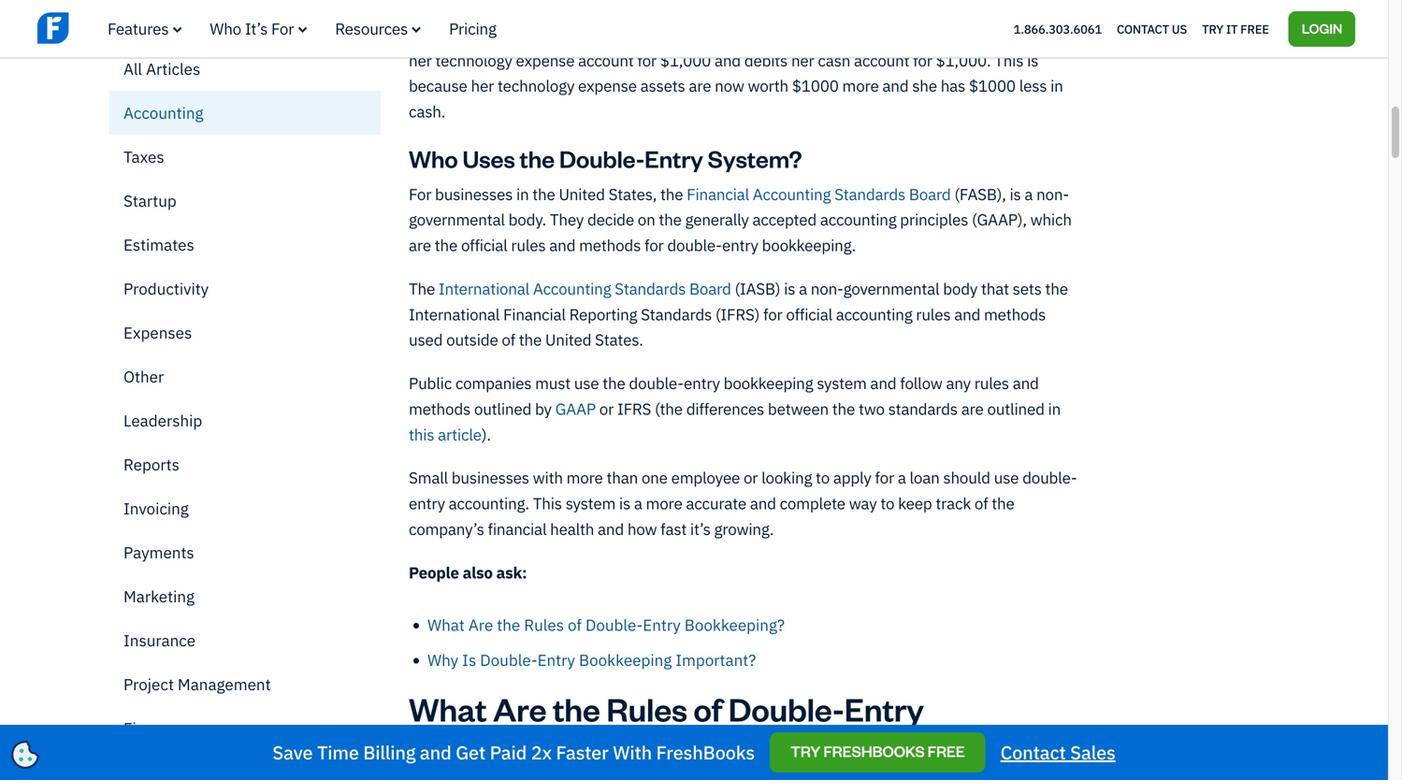 Task type: describe. For each thing, give the bounding box(es) containing it.
body.
[[509, 209, 546, 230]]

login link
[[1289, 11, 1356, 47]]

1 vertical spatial are
[[493, 688, 547, 730]]

for right it's
[[271, 18, 294, 39]]

financial accounting standards board link
[[687, 184, 951, 204]]

entry inside the public companies must use the double-entry bookkeeping system and follow any rules and methods outlined by
[[684, 373, 720, 393]]

for right "computer"
[[793, 24, 812, 45]]

small businesses with more than one employee or looking to apply for a loan should use double- entry accounting. this system is a more accurate and complete way to keep track of the company's financial health and how fast it's growing.
[[409, 467, 1077, 539]]

international accounting standards board link
[[439, 278, 735, 299]]

and up now
[[715, 50, 741, 70]]

outlined inside gaap or ifrs (the differences between the two standards are outlined in this article ).
[[987, 398, 1045, 419]]

1 horizontal spatial financial
[[687, 184, 749, 204]]

0 vertical spatial rules
[[524, 615, 564, 635]]

0 vertical spatial are
[[469, 615, 493, 635]]

differences
[[686, 398, 764, 419]]

are inside gaap or ifrs (the differences between the two standards are outlined in this article ).
[[961, 398, 984, 419]]

2x
[[531, 740, 552, 765]]

startup
[[123, 190, 177, 211]]

methods inside (fasb), is a non- governmental body. they decide on the generally accepted accounting principles (gaap), which are the official rules and methods for double-entry bookkeeping.
[[579, 235, 641, 255]]

(the
[[655, 398, 683, 419]]

insurance link
[[109, 618, 381, 662]]

company's
[[409, 519, 484, 539]]

double- right the is
[[480, 650, 538, 670]]

project
[[123, 674, 174, 695]]

people
[[409, 562, 459, 583]]

expenses link
[[109, 311, 381, 355]]

0 vertical spatial what are the rules of double-entry bookkeeping?
[[428, 615, 785, 635]]

sets
[[1013, 278, 1042, 299]]

0 horizontal spatial more
[[567, 467, 603, 488]]

0 vertical spatial united
[[559, 184, 605, 204]]

entry up try freshbooks free in the right of the page
[[844, 688, 924, 730]]

1 vertical spatial bookkeeping?
[[409, 729, 618, 771]]

businesses for small
[[452, 467, 529, 488]]

of inside small businesses with more than one employee or looking to apply for a loan should use double- entry accounting. this system is a more accurate and complete way to keep track of the company's financial health and how fast it's growing.
[[975, 493, 988, 514]]

methods inside the public companies must use the double-entry bookkeeping system and follow any rules and methods outlined by
[[409, 398, 471, 419]]

generally
[[685, 209, 749, 230]]

entry down what are the rules of double-entry bookkeeping? link
[[538, 650, 575, 670]]

official inside (iasb) is a non-governmental body that sets the international financial reporting standards (ifrs) for official accounting rules and methods used outside of the united states.
[[786, 304, 833, 324]]

and right any
[[1013, 373, 1039, 393]]

rules inside the public companies must use the double-entry bookkeeping system and follow any rules and methods outlined by
[[975, 373, 1009, 393]]

features link
[[108, 18, 182, 39]]

cash.
[[409, 101, 445, 122]]

more inside for example, a copywriter buys a new laptop computer for her business for $1,000. she credits her technology expense account for $1,000 and debits her cash account for $1,000. this is because her technology expense assets are now worth $1000 more and she has $1000 less in cash.
[[842, 75, 879, 96]]

1 horizontal spatial expense
[[578, 75, 637, 96]]

is inside small businesses with more than one employee or looking to apply for a loan should use double- entry accounting. this system is a more accurate and complete way to keep track of the company's financial health and how fast it's growing.
[[619, 493, 631, 514]]

contact us
[[1117, 21, 1187, 37]]

it's
[[690, 519, 711, 539]]

double- down important? at the bottom of page
[[728, 688, 844, 730]]

2 vertical spatial accounting
[[533, 278, 611, 299]]

on
[[638, 209, 655, 230]]

with
[[533, 467, 563, 488]]

her left cash
[[791, 50, 814, 70]]

other
[[123, 366, 164, 387]]

it's
[[245, 18, 268, 39]]

the right sets on the right top of the page
[[1045, 278, 1068, 299]]

insurance
[[123, 630, 196, 651]]

and up two
[[870, 373, 897, 393]]

finance
[[123, 718, 180, 739]]

this
[[409, 424, 434, 445]]

ask:
[[496, 562, 527, 583]]

a right pricing
[[502, 24, 511, 45]]

who for who it's for
[[210, 18, 241, 39]]

way
[[849, 493, 877, 514]]

0 vertical spatial technology
[[435, 50, 512, 70]]

0 horizontal spatial freshbooks
[[656, 740, 755, 765]]

why is double-entry bookkeeping important? link
[[428, 650, 756, 670]]

used
[[409, 329, 443, 350]]

0 horizontal spatial expense
[[516, 50, 575, 70]]

copywriter
[[514, 24, 588, 45]]

resources link
[[335, 18, 421, 39]]

keep
[[898, 493, 932, 514]]

gaap
[[555, 398, 596, 419]]

cookie consent banner dialog
[[14, 550, 295, 766]]

this inside for example, a copywriter buys a new laptop computer for her business for $1,000. she credits her technology expense account for $1,000 and debits her cash account for $1,000. this is because her technology expense assets are now worth $1000 more and she has $1000 less in cash.
[[995, 50, 1024, 70]]

the right states,
[[660, 184, 683, 204]]

all articles
[[123, 58, 200, 79]]

the international accounting standards board
[[409, 278, 735, 299]]

and inside (fasb), is a non- governmental body. they decide on the generally accepted accounting principles (gaap), which are the official rules and methods for double-entry bookkeeping.
[[549, 235, 576, 255]]

in inside for example, a copywriter buys a new laptop computer for her business for $1,000. she credits her technology expense account for $1,000 and debits her cash account for $1,000. this is because her technology expense assets are now worth $1000 more and she has $1000 less in cash.
[[1051, 75, 1063, 96]]

of down important? at the bottom of page
[[694, 688, 722, 730]]

a up how
[[634, 493, 642, 514]]

1 vertical spatial to
[[881, 493, 895, 514]]

0 horizontal spatial accounting
[[123, 102, 203, 123]]

save
[[272, 740, 313, 765]]

must
[[535, 373, 571, 393]]

follow
[[900, 373, 943, 393]]

try freshbooks free
[[790, 741, 965, 761]]

1 vertical spatial in
[[516, 184, 529, 204]]

1 $1000 from the left
[[792, 75, 839, 96]]

1 vertical spatial accounting
[[753, 184, 831, 204]]

and left get
[[420, 740, 451, 765]]

financial inside (iasb) is a non-governmental body that sets the international financial reporting standards (ifrs) for official accounting rules and methods used outside of the united states.
[[503, 304, 566, 324]]

2 $1000 from the left
[[969, 75, 1016, 96]]

people also ask:
[[409, 562, 527, 583]]

who it's for
[[210, 18, 294, 39]]

1 vertical spatial board
[[689, 278, 731, 299]]

1 horizontal spatial bookkeeping?
[[685, 615, 785, 635]]

productivity link
[[109, 267, 381, 311]]

public companies must use the double-entry bookkeeping system and follow any rules and methods outlined by
[[409, 373, 1039, 419]]

reporting
[[569, 304, 637, 324]]

less
[[1019, 75, 1047, 96]]

the up faster
[[553, 688, 600, 730]]

for inside (iasb) is a non-governmental body that sets the international financial reporting standards (ifrs) for official accounting rules and methods used outside of the united states.
[[763, 304, 783, 324]]

ifrs
[[617, 398, 651, 419]]

1 horizontal spatial rules
[[607, 688, 687, 730]]

fast
[[661, 519, 687, 539]]

uses
[[463, 143, 515, 173]]

1 vertical spatial what
[[409, 688, 487, 730]]

by
[[535, 398, 552, 419]]

employee
[[671, 467, 740, 488]]

decide
[[587, 209, 634, 230]]

accounting inside (fasb), is a non- governmental body. they decide on the generally accepted accounting principles (gaap), which are the official rules and methods for double-entry bookkeeping.
[[820, 209, 897, 230]]

that
[[981, 278, 1009, 299]]

1 horizontal spatial freshbooks
[[824, 741, 925, 761]]

double- up states,
[[559, 143, 645, 173]]

1.866.303.6061
[[1014, 21, 1102, 37]]

for for for example, a copywriter buys a new laptop computer for her business for $1,000. she credits her technology expense account for $1,000 and debits her cash account for $1,000. this is because her technology expense assets are now worth $1000 more and she has $1000 less in cash.
[[409, 24, 431, 45]]

2 account from the left
[[854, 50, 910, 70]]

and up growing.
[[750, 493, 776, 514]]

a left loan
[[898, 467, 906, 488]]

is inside (iasb) is a non-governmental body that sets the international financial reporting standards (ifrs) for official accounting rules and methods used outside of the united states.
[[784, 278, 795, 299]]

payments link
[[109, 530, 381, 574]]

the
[[409, 278, 435, 299]]

freshbooks logo image
[[37, 10, 182, 46]]

1 horizontal spatial board
[[909, 184, 951, 204]]

the inside gaap or ifrs (the differences between the two standards are outlined in this article ).
[[832, 398, 855, 419]]

1 vertical spatial $1,000.
[[936, 50, 991, 70]]

faster
[[556, 740, 609, 765]]

contact sales
[[1001, 740, 1116, 765]]

for for for businesses in the united states, the financial accounting standards board
[[409, 184, 431, 204]]

resources
[[335, 18, 408, 39]]

2 vertical spatial more
[[646, 493, 683, 514]]

login
[[1302, 19, 1342, 37]]

(gaap),
[[972, 209, 1027, 230]]

0 horizontal spatial to
[[816, 467, 830, 488]]

example,
[[435, 24, 499, 45]]

bookkeeping
[[724, 373, 813, 393]]

the right the on
[[659, 209, 682, 230]]

(fasb),
[[955, 184, 1006, 204]]

0 vertical spatial international
[[439, 278, 530, 299]]

complete
[[780, 493, 846, 514]]

(fasb), is a non- governmental body. they decide on the generally accepted accounting principles (gaap), which are the official rules and methods for double-entry bookkeeping.
[[409, 184, 1072, 255]]

accepted
[[753, 209, 817, 230]]

(ifrs)
[[716, 304, 760, 324]]

contact for contact sales
[[1001, 740, 1066, 765]]

should
[[943, 467, 990, 488]]

contact us link
[[1117, 17, 1187, 41]]

states,
[[609, 184, 657, 204]]

international inside (iasb) is a non-governmental body that sets the international financial reporting standards (ifrs) for official accounting rules and methods used outside of the united states.
[[409, 304, 500, 324]]

us
[[1172, 21, 1187, 37]]

how
[[628, 519, 657, 539]]

the up must
[[519, 329, 542, 350]]

non- for which
[[1037, 184, 1069, 204]]

the inside small businesses with more than one employee or looking to apply for a loan should use double- entry accounting. this system is a more accurate and complete way to keep track of the company's financial health and how fast it's growing.
[[992, 493, 1015, 514]]

free for try it free
[[1241, 21, 1269, 37]]

management
[[178, 674, 271, 695]]

1 vertical spatial standards
[[615, 278, 686, 299]]

taxes
[[123, 146, 164, 167]]

bookkeeping
[[579, 650, 672, 670]]

contact for contact us
[[1117, 21, 1169, 37]]

standards
[[888, 398, 958, 419]]

leadership
[[123, 410, 202, 431]]

estimates
[[123, 234, 194, 255]]

other link
[[109, 355, 381, 399]]

0 vertical spatial $1,000.
[[930, 24, 985, 45]]

and left how
[[598, 519, 624, 539]]

gaap link
[[555, 398, 596, 419]]

double- inside small businesses with more than one employee or looking to apply for a loan should use double- entry accounting. this system is a more accurate and complete way to keep track of the company's financial health and how fast it's growing.
[[1023, 467, 1077, 488]]



Task type: vqa. For each thing, say whether or not it's contained in the screenshot.
Try
yes



Task type: locate. For each thing, give the bounding box(es) containing it.
for
[[793, 24, 812, 45], [907, 24, 926, 45], [637, 50, 657, 70], [913, 50, 932, 70], [645, 235, 664, 255], [763, 304, 783, 324], [875, 467, 894, 488]]

features
[[108, 18, 169, 39]]

united
[[559, 184, 605, 204], [545, 329, 591, 350]]

for down (iasb)
[[763, 304, 783, 324]]

0 horizontal spatial account
[[578, 50, 634, 70]]

0 vertical spatial this
[[995, 50, 1024, 70]]

a
[[502, 24, 511, 45], [629, 24, 637, 45], [1025, 184, 1033, 204], [799, 278, 807, 299], [898, 467, 906, 488], [634, 493, 642, 514]]

rules up 'why is double-entry bookkeeping important?' link
[[524, 615, 564, 635]]

1 vertical spatial international
[[409, 304, 500, 324]]

0 horizontal spatial official
[[461, 235, 508, 255]]

between
[[768, 398, 829, 419]]

rules down body.
[[511, 235, 546, 255]]

0 horizontal spatial try
[[790, 741, 821, 761]]

of up why is double-entry bookkeeping important?
[[568, 615, 582, 635]]

2 horizontal spatial more
[[842, 75, 879, 96]]

1 horizontal spatial non-
[[1037, 184, 1069, 204]]

non- inside (iasb) is a non-governmental body that sets the international financial reporting standards (ifrs) for official accounting rules and methods used outside of the united states.
[[811, 278, 843, 299]]

1 horizontal spatial $1000
[[969, 75, 1016, 96]]

1 vertical spatial accounting
[[836, 304, 913, 324]]

now
[[715, 75, 744, 96]]

to right the "way"
[[881, 493, 895, 514]]

1 horizontal spatial governmental
[[843, 278, 940, 299]]

expense
[[516, 50, 575, 70], [578, 75, 637, 96]]

this inside small businesses with more than one employee or looking to apply for a loan should use double- entry accounting. this system is a more accurate and complete way to keep track of the company's financial health and how fast it's growing.
[[533, 493, 562, 514]]

accounting inside (iasb) is a non-governmental body that sets the international financial reporting standards (ifrs) for official accounting rules and methods used outside of the united states.
[[836, 304, 913, 324]]

use inside the public companies must use the double-entry bookkeeping system and follow any rules and methods outlined by
[[574, 373, 599, 393]]

0 horizontal spatial free
[[928, 741, 965, 761]]

buys
[[592, 24, 625, 45]]

who for who uses the double-entry system?
[[409, 143, 458, 173]]

are up the on the top
[[409, 235, 431, 255]]

1 vertical spatial rules
[[607, 688, 687, 730]]

loan
[[910, 467, 940, 488]]

who down cash.
[[409, 143, 458, 173]]

1 vertical spatial more
[[567, 467, 603, 488]]

more down cash
[[842, 75, 879, 96]]

outlined
[[474, 398, 531, 419], [987, 398, 1045, 419]]

technology
[[435, 50, 512, 70], [498, 75, 575, 96]]

sales
[[1070, 740, 1116, 765]]

is
[[1027, 50, 1039, 70], [1010, 184, 1021, 204], [784, 278, 795, 299], [619, 493, 631, 514]]

gaap or ifrs (the differences between the two standards are outlined in this article ).
[[409, 398, 1061, 445]]

1 vertical spatial methods
[[984, 304, 1046, 324]]

is up (gaap),
[[1010, 184, 1021, 204]]

for left the example,
[[409, 24, 431, 45]]

the
[[520, 143, 555, 173], [533, 184, 555, 204], [660, 184, 683, 204], [659, 209, 682, 230], [435, 235, 458, 255], [1045, 278, 1068, 299], [519, 329, 542, 350], [603, 373, 625, 393], [832, 398, 855, 419], [992, 493, 1015, 514], [497, 615, 520, 635], [553, 688, 600, 730]]

entry down small
[[409, 493, 445, 514]]

businesses for for
[[435, 184, 513, 204]]

she
[[989, 24, 1015, 45]]

and left she
[[883, 75, 909, 96]]

any
[[946, 373, 971, 393]]

track
[[936, 493, 971, 514]]

the up the on the top
[[435, 235, 458, 255]]

businesses inside small businesses with more than one employee or looking to apply for a loan should use double- entry accounting. this system is a more accurate and complete way to keep track of the company's financial health and how fast it's growing.
[[452, 467, 529, 488]]

financial
[[687, 184, 749, 204], [503, 304, 566, 324]]

governmental left the body
[[843, 278, 940, 299]]

board
[[909, 184, 951, 204], [689, 278, 731, 299]]

or inside small businesses with more than one employee or looking to apply for a loan should use double- entry accounting. this system is a more accurate and complete way to keep track of the company's financial health and how fast it's growing.
[[744, 467, 758, 488]]

0 vertical spatial standards
[[835, 184, 906, 204]]

a left new
[[629, 24, 637, 45]]

entry up differences
[[684, 373, 720, 393]]

(iasb) is a non-governmental body that sets the international financial reporting standards (ifrs) for official accounting rules and methods used outside of the united states.
[[409, 278, 1068, 350]]

accurate
[[686, 493, 747, 514]]

0 vertical spatial to
[[816, 467, 830, 488]]

are down any
[[961, 398, 984, 419]]

2 vertical spatial methods
[[409, 398, 471, 419]]

for down the on
[[645, 235, 664, 255]]

a inside (fasb), is a non- governmental body. they decide on the generally accepted accounting principles (gaap), which are the official rules and methods for double-entry bookkeeping.
[[1025, 184, 1033, 204]]

1 horizontal spatial use
[[994, 467, 1019, 488]]

0 vertical spatial rules
[[511, 235, 546, 255]]

accounting.
[[449, 493, 529, 514]]

accounting down financial accounting standards board 'link'
[[820, 209, 897, 230]]

for businesses in the united states, the financial accounting standards board
[[409, 184, 951, 204]]

1 vertical spatial try
[[790, 741, 821, 761]]

business
[[842, 24, 904, 45]]

non- for official
[[811, 278, 843, 299]]

methods inside (iasb) is a non-governmental body that sets the international financial reporting standards (ifrs) for official accounting rules and methods used outside of the united states.
[[984, 304, 1046, 324]]

growing.
[[714, 519, 774, 539]]

who uses the double-entry system?
[[409, 143, 802, 173]]

governmental
[[409, 209, 505, 230], [843, 278, 940, 299]]

are inside (fasb), is a non- governmental body. they decide on the generally accepted accounting principles (gaap), which are the official rules and methods for double-entry bookkeeping.
[[409, 235, 431, 255]]

entry inside small businesses with more than one employee or looking to apply for a loan should use double- entry accounting. this system is a more accurate and complete way to keep track of the company's financial health and how fast it's growing.
[[409, 493, 445, 514]]

of inside (iasb) is a non-governmental body that sets the international financial reporting standards (ifrs) for official accounting rules and methods used outside of the united states.
[[502, 329, 515, 350]]

apply
[[833, 467, 871, 488]]

debits
[[744, 50, 788, 70]]

entry up for businesses in the united states, the financial accounting standards board
[[645, 143, 703, 173]]

system?
[[708, 143, 802, 173]]

a inside (iasb) is a non-governmental body that sets the international financial reporting standards (ifrs) for official accounting rules and methods used outside of the united states.
[[799, 278, 807, 299]]

the inside the public companies must use the double-entry bookkeeping system and follow any rules and methods outlined by
[[603, 373, 625, 393]]

double- up (the
[[629, 373, 684, 393]]

in inside gaap or ifrs (the differences between the two standards are outlined in this article ).
[[1048, 398, 1061, 419]]

2 vertical spatial rules
[[975, 373, 1009, 393]]

or left ifrs
[[599, 398, 614, 419]]

technology down the example,
[[435, 50, 512, 70]]

).
[[482, 424, 491, 445]]

the up body.
[[533, 184, 555, 204]]

this down the with
[[533, 493, 562, 514]]

what down why
[[409, 688, 487, 730]]

double- up bookkeeping
[[586, 615, 643, 635]]

for inside for example, a copywriter buys a new laptop computer for her business for $1,000. she credits her technology expense account for $1,000 and debits her cash account for $1,000. this is because her technology expense assets are now worth $1000 more and she has $1000 less in cash.
[[409, 24, 431, 45]]

0 vertical spatial are
[[689, 75, 711, 96]]

of right outside
[[502, 329, 515, 350]]

0 horizontal spatial who
[[210, 18, 241, 39]]

1 outlined from the left
[[474, 398, 531, 419]]

what are the rules of double-entry bookkeeping? up why is double-entry bookkeeping important?
[[428, 615, 785, 635]]

2 horizontal spatial rules
[[975, 373, 1009, 393]]

1 horizontal spatial free
[[1241, 21, 1269, 37]]

contact
[[1117, 21, 1169, 37], [1001, 740, 1066, 765]]

methods up this article link
[[409, 398, 471, 419]]

accounting
[[820, 209, 897, 230], [836, 304, 913, 324]]

accounting up "follow"
[[836, 304, 913, 324]]

try for try it free
[[1202, 21, 1224, 37]]

0 horizontal spatial rules
[[511, 235, 546, 255]]

is right (iasb)
[[784, 278, 795, 299]]

use inside small businesses with more than one employee or looking to apply for a loan should use double- entry accounting. this system is a more accurate and complete way to keep track of the company's financial health and how fast it's growing.
[[994, 467, 1019, 488]]

0 vertical spatial methods
[[579, 235, 641, 255]]

0 horizontal spatial bookkeeping?
[[409, 729, 618, 771]]

of right track
[[975, 493, 988, 514]]

the left two
[[832, 398, 855, 419]]

is up less
[[1027, 50, 1039, 70]]

0 vertical spatial contact
[[1117, 21, 1169, 37]]

or left the looking
[[744, 467, 758, 488]]

0 horizontal spatial governmental
[[409, 209, 505, 230]]

1 vertical spatial official
[[786, 304, 833, 324]]

standards
[[835, 184, 906, 204], [615, 278, 686, 299], [641, 304, 712, 324]]

and down they
[[549, 235, 576, 255]]

free for try freshbooks free
[[928, 741, 965, 761]]

1 account from the left
[[578, 50, 634, 70]]

accounting up accepted
[[753, 184, 831, 204]]

0 horizontal spatial financial
[[503, 304, 566, 324]]

for right apply
[[875, 467, 894, 488]]

and down the body
[[954, 304, 981, 324]]

rules inside (fasb), is a non- governmental body. they decide on the generally accepted accounting principles (gaap), which are the official rules and methods for double-entry bookkeeping.
[[511, 235, 546, 255]]

1 vertical spatial use
[[994, 467, 1019, 488]]

1 vertical spatial expense
[[578, 75, 637, 96]]

double-
[[559, 143, 645, 173], [586, 615, 643, 635], [480, 650, 538, 670], [728, 688, 844, 730]]

this down she
[[995, 50, 1024, 70]]

what up why
[[428, 615, 465, 635]]

accounting up reporting at the top left
[[533, 278, 611, 299]]

or inside gaap or ifrs (the differences between the two standards are outlined in this article ).
[[599, 398, 614, 419]]

who it's for link
[[210, 18, 307, 39]]

1 horizontal spatial methods
[[579, 235, 641, 255]]

principles
[[900, 209, 968, 230]]

$1,000. up has
[[936, 50, 991, 70]]

non- inside (fasb), is a non- governmental body. they decide on the generally accepted accounting principles (gaap), which are the official rules and methods for double-entry bookkeeping.
[[1037, 184, 1069, 204]]

is inside (fasb), is a non- governmental body. they decide on the generally accepted accounting principles (gaap), which are the official rules and methods for double-entry bookkeeping.
[[1010, 184, 1021, 204]]

0 vertical spatial accounting
[[123, 102, 203, 123]]

bookkeeping?
[[685, 615, 785, 635], [409, 729, 618, 771]]

2 outlined from the left
[[987, 398, 1045, 419]]

2 vertical spatial entry
[[409, 493, 445, 514]]

0 vertical spatial accounting
[[820, 209, 897, 230]]

double- inside the public companies must use the double-entry bookkeeping system and follow any rules and methods outlined by
[[629, 373, 684, 393]]

governmental inside (iasb) is a non-governmental body that sets the international financial reporting standards (ifrs) for official accounting rules and methods used outside of the united states.
[[843, 278, 940, 299]]

why is double-entry bookkeeping important?
[[428, 650, 756, 670]]

1 vertical spatial technology
[[498, 75, 575, 96]]

account down business
[[854, 50, 910, 70]]

entry inside (fasb), is a non- governmental body. they decide on the generally accepted accounting principles (gaap), which are the official rules and methods for double-entry bookkeeping.
[[722, 235, 758, 255]]

she
[[912, 75, 937, 96]]

article
[[438, 424, 482, 445]]

new
[[641, 24, 670, 45]]

0 horizontal spatial board
[[689, 278, 731, 299]]

1 horizontal spatial entry
[[684, 373, 720, 393]]

system inside small businesses with more than one employee or looking to apply for a loan should use double- entry accounting. this system is a more accurate and complete way to keep track of the company's financial health and how fast it's growing.
[[566, 493, 616, 514]]

her up cash
[[815, 24, 838, 45]]

1 vertical spatial or
[[744, 467, 758, 488]]

1 vertical spatial who
[[409, 143, 458, 173]]

outlined down companies
[[474, 398, 531, 419]]

pricing
[[449, 18, 496, 39]]

her
[[815, 24, 838, 45], [409, 50, 432, 70], [791, 50, 814, 70], [471, 75, 494, 96]]

free inside "try it free" link
[[1241, 21, 1269, 37]]

try for try freshbooks free
[[790, 741, 821, 761]]

is down than
[[619, 493, 631, 514]]

double- down generally
[[667, 235, 722, 255]]

states.
[[595, 329, 643, 350]]

outlined up the 'should'
[[987, 398, 1045, 419]]

and inside (iasb) is a non-governmental body that sets the international financial reporting standards (ifrs) for official accounting rules and methods used outside of the united states.
[[954, 304, 981, 324]]

$1000 right has
[[969, 75, 1016, 96]]

businesses up the accounting.
[[452, 467, 529, 488]]

her right because
[[471, 75, 494, 96]]

productivity
[[123, 278, 209, 299]]

financial
[[488, 519, 547, 539]]

try
[[1202, 21, 1224, 37], [790, 741, 821, 761]]

1 vertical spatial businesses
[[452, 467, 529, 488]]

financial down the international accounting standards board
[[503, 304, 566, 324]]

try it free link
[[1202, 17, 1269, 41]]

taxes link
[[109, 135, 381, 179]]

what
[[428, 615, 465, 635], [409, 688, 487, 730]]

for inside (fasb), is a non- governmental body. they decide on the generally accepted accounting principles (gaap), which are the official rules and methods for double-entry bookkeeping.
[[645, 235, 664, 255]]

for up she
[[913, 50, 932, 70]]

rules inside (iasb) is a non-governmental body that sets the international financial reporting standards (ifrs) for official accounting rules and methods used outside of the united states.
[[916, 304, 951, 324]]

contact left sales
[[1001, 740, 1066, 765]]

1 horizontal spatial outlined
[[987, 398, 1045, 419]]

has
[[941, 75, 966, 96]]

standards left (ifrs)
[[641, 304, 712, 324]]

expense down buys
[[578, 75, 637, 96]]

are inside for example, a copywriter buys a new laptop computer for her business for $1,000. she credits her technology expense account for $1,000 and debits her cash account for $1,000. this is because her technology expense assets are now worth $1000 more and she has $1000 less in cash.
[[689, 75, 711, 96]]

because
[[409, 75, 467, 96]]

for
[[271, 18, 294, 39], [409, 24, 431, 45], [409, 184, 431, 204]]

0 vertical spatial financial
[[687, 184, 749, 204]]

governmental for rules
[[843, 278, 940, 299]]

united down reporting at the top left
[[545, 329, 591, 350]]

1 vertical spatial non-
[[811, 278, 843, 299]]

1 vertical spatial this
[[533, 493, 562, 514]]

1 vertical spatial contact
[[1001, 740, 1066, 765]]

what are the rules of double-entry bookkeeping? down bookkeeping
[[409, 688, 924, 771]]

official inside (fasb), is a non- governmental body. they decide on the generally accepted accounting principles (gaap), which are the official rules and methods for double-entry bookkeeping.
[[461, 235, 508, 255]]

2 vertical spatial standards
[[641, 304, 712, 324]]

standards up principles
[[835, 184, 906, 204]]

is inside for example, a copywriter buys a new laptop computer for her business for $1,000. she credits her technology expense account for $1,000 and debits her cash account for $1,000. this is because her technology expense assets are now worth $1000 more and she has $1000 less in cash.
[[1027, 50, 1039, 70]]

0 vertical spatial board
[[909, 184, 951, 204]]

finance link
[[109, 706, 381, 750]]

0 horizontal spatial system
[[566, 493, 616, 514]]

0 vertical spatial official
[[461, 235, 508, 255]]

governmental inside (fasb), is a non- governmental body. they decide on the generally accepted accounting principles (gaap), which are the official rules and methods for double-entry bookkeeping.
[[409, 209, 505, 230]]

is
[[462, 650, 476, 670]]

pricing link
[[449, 18, 496, 39]]

for inside small businesses with more than one employee or looking to apply for a loan should use double- entry accounting. this system is a more accurate and complete way to keep track of the company's financial health and how fast it's growing.
[[875, 467, 894, 488]]

a up which
[[1025, 184, 1033, 204]]

reports
[[123, 454, 180, 475]]

0 vertical spatial in
[[1051, 75, 1063, 96]]

marketing
[[123, 586, 195, 607]]

free inside try freshbooks free link
[[928, 741, 965, 761]]

rules up with
[[607, 688, 687, 730]]

rules
[[511, 235, 546, 255], [916, 304, 951, 324], [975, 373, 1009, 393]]

for down cash.
[[409, 184, 431, 204]]

try freshbooks free link
[[770, 732, 986, 773]]

board up principles
[[909, 184, 951, 204]]

1 horizontal spatial rules
[[916, 304, 951, 324]]

0 horizontal spatial this
[[533, 493, 562, 514]]

more right the with
[[567, 467, 603, 488]]

account down buys
[[578, 50, 634, 70]]

bookkeeping.
[[762, 235, 856, 255]]

1 horizontal spatial this
[[995, 50, 1024, 70]]

governmental down uses
[[409, 209, 505, 230]]

technology down copywriter
[[498, 75, 575, 96]]

0 vertical spatial non-
[[1037, 184, 1069, 204]]

her up because
[[409, 50, 432, 70]]

double- inside (fasb), is a non- governmental body. they decide on the generally accepted accounting principles (gaap), which are the official rules and methods for double-entry bookkeeping.
[[667, 235, 722, 255]]

0 horizontal spatial outlined
[[474, 398, 531, 419]]

2 vertical spatial double-
[[1023, 467, 1077, 488]]

0 vertical spatial or
[[599, 398, 614, 419]]

articles
[[146, 58, 200, 79]]

a down bookkeeping.
[[799, 278, 807, 299]]

are
[[469, 615, 493, 635], [493, 688, 547, 730]]

are down $1,000
[[689, 75, 711, 96]]

1 vertical spatial governmental
[[843, 278, 940, 299]]

computer
[[721, 24, 789, 45]]

the down 'ask:'
[[497, 615, 520, 635]]

1 vertical spatial double-
[[629, 373, 684, 393]]

1 vertical spatial free
[[928, 741, 965, 761]]

$1,000
[[660, 50, 711, 70]]

system up "health"
[[566, 493, 616, 514]]

0 vertical spatial bookkeeping?
[[685, 615, 785, 635]]

1 vertical spatial rules
[[916, 304, 951, 324]]

outside
[[446, 329, 498, 350]]

system inside the public companies must use the double-entry bookkeeping system and follow any rules and methods outlined by
[[817, 373, 867, 393]]

1 horizontal spatial more
[[646, 493, 683, 514]]

1 vertical spatial what are the rules of double-entry bookkeeping?
[[409, 688, 924, 771]]

rules down the body
[[916, 304, 951, 324]]

two
[[859, 398, 885, 419]]

0 vertical spatial businesses
[[435, 184, 513, 204]]

accounting down all articles
[[123, 102, 203, 123]]

standards inside (iasb) is a non-governmental body that sets the international financial reporting standards (ifrs) for official accounting rules and methods used outside of the united states.
[[641, 304, 712, 324]]

0 vertical spatial system
[[817, 373, 867, 393]]

0 vertical spatial expense
[[516, 50, 575, 70]]

who
[[210, 18, 241, 39], [409, 143, 458, 173]]

0 horizontal spatial rules
[[524, 615, 564, 635]]

1 vertical spatial financial
[[503, 304, 566, 324]]

for down new
[[637, 50, 657, 70]]

2 horizontal spatial methods
[[984, 304, 1046, 324]]

the right uses
[[520, 143, 555, 173]]

1 vertical spatial entry
[[684, 373, 720, 393]]

outlined inside the public companies must use the double-entry bookkeeping system and follow any rules and methods outlined by
[[474, 398, 531, 419]]

entry up bookkeeping
[[643, 615, 681, 635]]

use
[[574, 373, 599, 393], [994, 467, 1019, 488]]

or
[[599, 398, 614, 419], [744, 467, 758, 488]]

system up two
[[817, 373, 867, 393]]

use up gaap at the bottom of the page
[[574, 373, 599, 393]]

cookie preferences image
[[11, 741, 39, 769]]

governmental for the
[[409, 209, 505, 230]]

public
[[409, 373, 452, 393]]

contact left us
[[1117, 21, 1169, 37]]

financial up generally
[[687, 184, 749, 204]]

for right business
[[907, 24, 926, 45]]

1 horizontal spatial who
[[409, 143, 458, 173]]

0 vertical spatial what
[[428, 615, 465, 635]]

health
[[550, 519, 594, 539]]

0 vertical spatial try
[[1202, 21, 1224, 37]]

the up ifrs
[[603, 373, 625, 393]]

2 vertical spatial are
[[961, 398, 984, 419]]

2 horizontal spatial entry
[[722, 235, 758, 255]]

1 vertical spatial are
[[409, 235, 431, 255]]

double- right the 'should'
[[1023, 467, 1077, 488]]

0 horizontal spatial $1000
[[792, 75, 839, 96]]

0 vertical spatial use
[[574, 373, 599, 393]]

united inside (iasb) is a non-governmental body that sets the international financial reporting standards (ifrs) for official accounting rules and methods used outside of the united states.
[[545, 329, 591, 350]]

rules
[[524, 615, 564, 635], [607, 688, 687, 730]]



